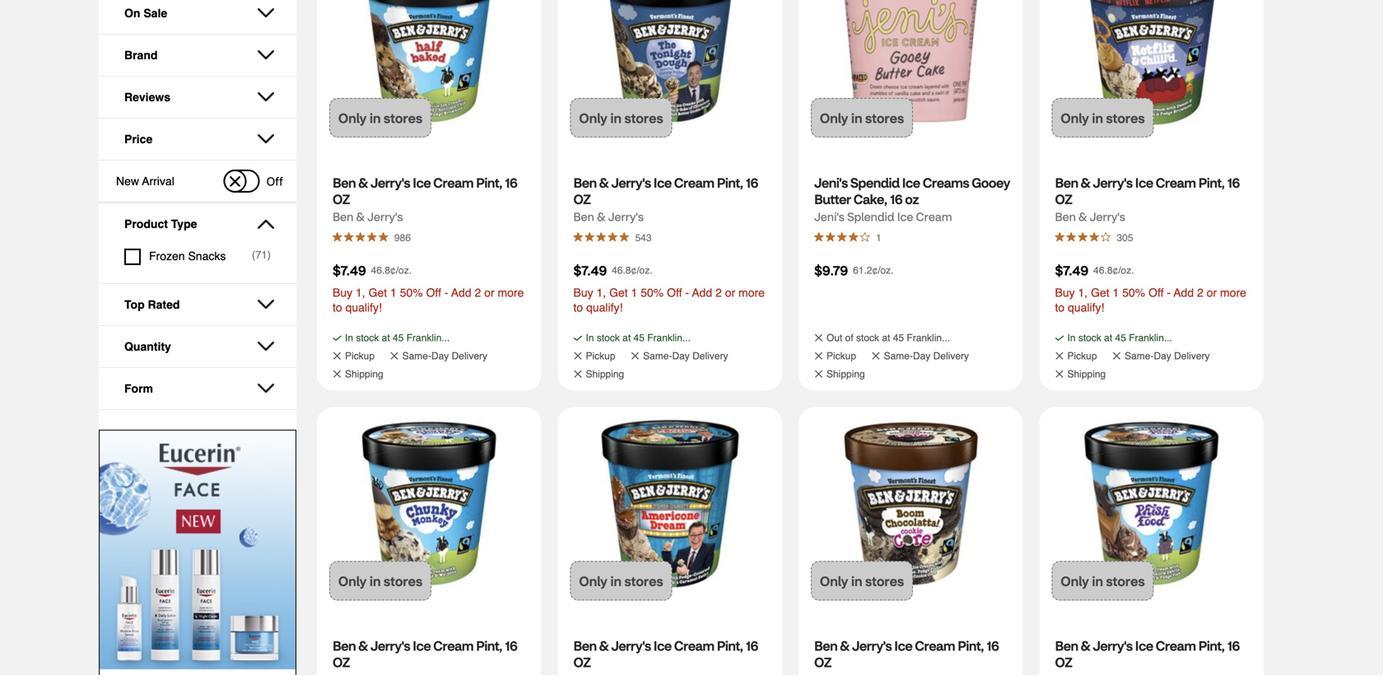 Task type: describe. For each thing, give the bounding box(es) containing it.
more for 543
[[739, 286, 765, 299]]

buy 1, get 1 50% off - add 2 or more to qualify! for 986
[[333, 286, 527, 314]]

buy for 305
[[1055, 286, 1075, 299]]

creams
[[923, 174, 969, 191]]

splendid
[[847, 209, 894, 224]]

qualify! for 986
[[345, 301, 382, 314]]

brand button
[[112, 35, 283, 76]]

out
[[827, 332, 843, 344]]

$7.49 for 305
[[1055, 262, 1089, 279]]

- for 305
[[1167, 286, 1171, 299]]

3 ben & jerry's ice cream pint, 16 oz from the left
[[814, 637, 1002, 671]]

more for 986
[[498, 286, 524, 299]]

add for 986
[[451, 286, 471, 299]]

3 franklin... from the left
[[907, 332, 950, 344]]

delivery for 986
[[452, 350, 487, 362]]

46.8¢/oz. for 986
[[371, 264, 412, 276]]

46.8¢/oz. for 305
[[1093, 264, 1134, 276]]

price button
[[112, 119, 283, 160]]

get for 543
[[609, 286, 628, 299]]

71
[[255, 249, 267, 261]]

at for 543
[[623, 332, 631, 344]]

top rated
[[124, 298, 180, 311]]

this link goes to a page with all ben & jerry's ice cream pint, 16 oz reviews. image for 305
[[1055, 232, 1113, 242]]

1, for 305
[[1078, 286, 1088, 299]]

Frozen Snacks 71 items, Product Type list 1 items checkbox
[[124, 245, 271, 269]]

cream inside jeni's spendid ice creams gooey butter cake, 16 oz jeni's splendid ice cream
[[916, 209, 952, 224]]

cake,
[[854, 191, 887, 207]]

reviews heading
[[124, 91, 261, 104]]

price $7.49. element for 305
[[1055, 262, 1089, 279]]

4 ben & jerry's ice cream pint, 16 oz from the left
[[1055, 637, 1242, 671]]

to for 986
[[333, 301, 342, 314]]

new
[[116, 175, 139, 188]]

reviews button
[[112, 77, 283, 118]]

form button
[[112, 368, 283, 409]]

in for 543
[[586, 332, 594, 344]]

3 at from the left
[[882, 332, 890, 344]]

this link goes to a page with all jeni's spendid ice creams gooey butter cake, 16 oz reviews. image
[[814, 232, 872, 242]]

543
[[635, 232, 652, 244]]

45 for 986
[[393, 332, 404, 344]]

day for 305
[[1154, 350, 1171, 362]]

out of stock at 45 franklin...
[[827, 332, 950, 344]]

brand heading
[[124, 49, 261, 62]]

3 delivery from the left
[[933, 350, 969, 362]]

2 for 305
[[1197, 286, 1204, 299]]

in stock at 45 franklin... for 543
[[586, 332, 691, 344]]

1 for 305
[[1113, 286, 1119, 299]]

61.2¢/oz.
[[853, 264, 894, 276]]

shipping for 986
[[345, 368, 383, 380]]

franklin... for 986
[[406, 332, 450, 344]]

quantity button
[[112, 326, 283, 367]]

price $7.49. element for 543
[[573, 262, 607, 279]]

at for 305
[[1104, 332, 1112, 344]]

pickup for 543
[[586, 350, 615, 362]]

new arrival
[[116, 175, 174, 188]]

jeni's spendid ice creams gooey butter cake, 16 oz jeni's splendid ice cream
[[814, 174, 1013, 224]]

price $7.49. element for 986
[[333, 262, 366, 279]]

45 for 543
[[634, 332, 645, 344]]

$7.49 46.8¢/oz. for 305
[[1055, 262, 1134, 279]]

of
[[845, 332, 854, 344]]

3 pickup from the left
[[827, 350, 856, 362]]

ben & jerry's link for 305
[[1055, 207, 1125, 226]]

ben & jerry's ice cream pint, 16 oz ben & jerry's for 305
[[1055, 174, 1242, 224]]

more for 305
[[1220, 286, 1246, 299]]

same-day delivery shipping for 305
[[1067, 350, 1210, 380]]

delivery for 305
[[1174, 350, 1210, 362]]

543 link
[[631, 226, 656, 248]]

get for 305
[[1091, 286, 1110, 299]]

on
[[124, 7, 140, 20]]

2 for 986
[[475, 286, 481, 299]]

shipping for 543
[[586, 368, 624, 380]]

buy for 543
[[573, 286, 593, 299]]

- for 543
[[685, 286, 689, 299]]

305 link
[[1113, 226, 1137, 248]]

$7.49 for 986
[[333, 262, 366, 279]]

advertisement element
[[99, 430, 296, 675]]

1 down jeni's splendid ice cream link
[[876, 232, 881, 244]]

to for 305
[[1055, 301, 1065, 314]]

46.8¢/oz. for 543
[[612, 264, 653, 276]]

day for 543
[[672, 350, 690, 362]]

1 jeni's from the top
[[814, 174, 848, 191]]

1, for 986
[[356, 286, 365, 299]]

add for 305
[[1174, 286, 1194, 299]]

1 link
[[872, 226, 886, 248]]

2 ben & jerry's ice cream pint, 16 oz from the left
[[573, 637, 761, 671]]

same- for 543
[[643, 350, 672, 362]]

$7.49 46.8¢/oz. for 543
[[573, 262, 653, 279]]

50% for 543
[[641, 286, 664, 299]]

buy 1, get 1 50% off - add 2 or more to qualify! for 543
[[573, 286, 768, 314]]

3 45 from the left
[[893, 332, 904, 344]]

frozen snacks
[[149, 249, 226, 263]]

46.8¢perounce. element for 543
[[612, 264, 653, 276]]

to for 543
[[573, 301, 583, 314]]

jeni's splendid ice cream link
[[814, 207, 952, 226]]

$7.49 46.8¢/oz. for 986
[[333, 262, 412, 279]]

3 shipping from the left
[[827, 368, 865, 380]]

ben & jerry's link for 986
[[333, 207, 403, 226]]

price
[[124, 133, 153, 146]]

stock for 305
[[1078, 332, 1101, 344]]

3 same-day delivery shipping from the left
[[827, 350, 969, 380]]

3 same- from the left
[[884, 350, 913, 362]]

off for 986
[[426, 286, 441, 299]]



Task type: locate. For each thing, give the bounding box(es) containing it.
top
[[124, 298, 145, 311]]

qualify!
[[345, 301, 382, 314], [586, 301, 623, 314], [1068, 301, 1104, 314]]

product type button
[[112, 203, 283, 245]]

1 for 543
[[631, 286, 638, 299]]

3 1, from the left
[[1078, 286, 1088, 299]]

2 horizontal spatial get
[[1091, 286, 1110, 299]]

1 ben & jerry's link from the left
[[333, 207, 403, 226]]

$9.79
[[814, 262, 848, 279]]

1 qualify! from the left
[[345, 301, 382, 314]]

in
[[370, 109, 381, 126], [610, 109, 622, 126], [851, 109, 862, 126], [1092, 109, 1103, 126], [370, 572, 381, 589], [610, 572, 622, 589], [851, 572, 862, 589], [1092, 572, 1103, 589]]

2 day from the left
[[672, 350, 690, 362]]

2 $7.49 from the left
[[573, 262, 607, 279]]

1 horizontal spatial in
[[586, 332, 594, 344]]

1 for 986
[[390, 286, 397, 299]]

2 45 from the left
[[634, 332, 645, 344]]

2 shipping from the left
[[586, 368, 624, 380]]

buy for 986
[[333, 286, 352, 299]]

stock for 543
[[597, 332, 620, 344]]

shipping
[[345, 368, 383, 380], [586, 368, 624, 380], [827, 368, 865, 380], [1067, 368, 1106, 380]]

get for 986
[[368, 286, 387, 299]]

3 more from the left
[[1220, 286, 1246, 299]]

2 delivery from the left
[[693, 350, 728, 362]]

ben & jerry's ice cream pint, 16 oz ben & jerry's
[[333, 174, 520, 224], [573, 174, 761, 224], [1055, 174, 1242, 224]]

46.8¢perounce. element
[[371, 264, 412, 276], [612, 264, 653, 276], [1093, 264, 1134, 276]]

2 $7.49 46.8¢/oz. from the left
[[573, 262, 653, 279]]

1 horizontal spatial in stock at 45 franklin...
[[586, 332, 691, 344]]

2 more from the left
[[739, 286, 765, 299]]

1 horizontal spatial 2
[[715, 286, 722, 299]]

day
[[431, 350, 449, 362], [672, 350, 690, 362], [913, 350, 931, 362], [1154, 350, 1171, 362]]

1 horizontal spatial 46.8¢perounce. element
[[612, 264, 653, 276]]

2 horizontal spatial buy 1, get 1 50% off - add 2 or more to qualify!
[[1055, 286, 1250, 314]]

46.8¢/oz.
[[371, 264, 412, 276], [612, 264, 653, 276], [1093, 264, 1134, 276]]

3 or from the left
[[1207, 286, 1217, 299]]

2 pickup from the left
[[586, 350, 615, 362]]

2 for 543
[[715, 286, 722, 299]]

1 day from the left
[[431, 350, 449, 362]]

franklin... for 543
[[647, 332, 691, 344]]

same-day delivery shipping for 986
[[345, 350, 487, 380]]

0 horizontal spatial qualify!
[[345, 301, 382, 314]]

1 50% from the left
[[400, 286, 423, 299]]

2 horizontal spatial or
[[1207, 286, 1217, 299]]

2 horizontal spatial this link goes to a page with all ben & jerry's ice cream pint, 16 oz reviews. image
[[1055, 232, 1113, 242]]

reviews
[[124, 91, 170, 104]]

1 horizontal spatial 46.8¢/oz.
[[612, 264, 653, 276]]

off for 543
[[667, 286, 682, 299]]

50% down 986
[[400, 286, 423, 299]]

2 franklin... from the left
[[647, 332, 691, 344]]

3 46.8¢/oz. from the left
[[1093, 264, 1134, 276]]

spendid
[[850, 174, 900, 191]]

2 horizontal spatial more
[[1220, 286, 1246, 299]]

1 down 543
[[631, 286, 638, 299]]

cream
[[433, 174, 473, 191], [674, 174, 714, 191], [1156, 174, 1196, 191], [916, 209, 952, 224], [433, 637, 473, 654], [674, 637, 714, 654], [915, 637, 955, 654], [1156, 637, 1196, 654]]

or for 986
[[484, 286, 495, 299]]

ben & jerry's ice cream pint, 16 oz ben & jerry's up 986 link
[[333, 174, 520, 224]]

this link goes to a page with all ben & jerry's ice cream pint, 16 oz reviews. image left 986
[[333, 232, 390, 242]]

add for 543
[[692, 286, 712, 299]]

3 add from the left
[[1174, 286, 1194, 299]]

4 at from the left
[[1104, 332, 1112, 344]]

buy
[[333, 286, 352, 299], [573, 286, 593, 299], [1055, 286, 1075, 299]]

1 46.8¢/oz. from the left
[[371, 264, 412, 276]]

at
[[382, 332, 390, 344], [623, 332, 631, 344], [882, 332, 890, 344], [1104, 332, 1112, 344]]

46.8¢perounce. element down 543
[[612, 264, 653, 276]]

product type
[[124, 217, 197, 231]]

2 - from the left
[[685, 286, 689, 299]]

1 down 305
[[1113, 286, 1119, 299]]

buy 1, get 1 50% off - add 2 or more to qualify!
[[333, 286, 527, 314], [573, 286, 768, 314], [1055, 286, 1250, 314]]

or
[[484, 286, 495, 299], [725, 286, 735, 299], [1207, 286, 1217, 299]]

1 add from the left
[[451, 286, 471, 299]]

quantity heading
[[124, 340, 261, 353]]

2 in from the left
[[586, 332, 594, 344]]

or for 305
[[1207, 286, 1217, 299]]

1 2 from the left
[[475, 286, 481, 299]]

50% down 305
[[1122, 286, 1145, 299]]

franklin... for 305
[[1129, 332, 1172, 344]]

0 horizontal spatial $7.49
[[333, 262, 366, 279]]

0 horizontal spatial or
[[484, 286, 495, 299]]

1 1, from the left
[[356, 286, 365, 299]]

quantity
[[124, 340, 171, 353]]

1 stock from the left
[[356, 332, 379, 344]]

sale
[[144, 7, 167, 20]]

ben & jerry's ice cream pint, 16 oz ben & jerry's for 986
[[333, 174, 520, 224]]

2 horizontal spatial 1,
[[1078, 286, 1088, 299]]

46.8¢perounce. element for 305
[[1093, 264, 1134, 276]]

ben & jerry's ice cream pint, 16 oz ben & jerry's for 543
[[573, 174, 761, 224]]

0 horizontal spatial $7.49 46.8¢/oz.
[[333, 262, 412, 279]]

1 vertical spatial jeni's
[[814, 209, 845, 224]]

get
[[368, 286, 387, 299], [609, 286, 628, 299], [1091, 286, 1110, 299]]

2 jeni's from the top
[[814, 209, 845, 224]]

45
[[393, 332, 404, 344], [634, 332, 645, 344], [893, 332, 904, 344], [1115, 332, 1126, 344]]

0 horizontal spatial buy 1, get 1 50% off - add 2 or more to qualify!
[[333, 286, 527, 314]]

3 50% from the left
[[1122, 286, 1145, 299]]

2
[[475, 286, 481, 299], [715, 286, 722, 299], [1197, 286, 1204, 299]]

only
[[338, 109, 367, 126], [579, 109, 608, 126], [820, 109, 848, 126], [1061, 109, 1089, 126], [338, 572, 367, 589], [579, 572, 608, 589], [820, 572, 848, 589], [1061, 572, 1089, 589]]

2 50% from the left
[[641, 286, 664, 299]]

2 qualify! from the left
[[586, 301, 623, 314]]

1 horizontal spatial this link goes to a page with all ben & jerry's ice cream pint, 16 oz reviews. image
[[573, 232, 631, 242]]

ben
[[333, 174, 356, 191], [573, 174, 597, 191], [1055, 174, 1078, 191], [333, 209, 354, 224], [573, 209, 594, 224], [1055, 209, 1076, 224], [333, 637, 356, 654], [573, 637, 597, 654], [814, 637, 837, 654], [1055, 637, 1078, 654]]

stock
[[356, 332, 379, 344], [597, 332, 620, 344], [856, 332, 879, 344], [1078, 332, 1101, 344]]

butter
[[814, 191, 851, 207]]

this link goes to a page with all ben & jerry's ice cream pint, 16 oz reviews. image left 543
[[573, 232, 631, 242]]

1 get from the left
[[368, 286, 387, 299]]

3 ben & jerry's ice cream pint, 16 oz ben & jerry's from the left
[[1055, 174, 1242, 224]]

same-
[[402, 350, 431, 362], [643, 350, 672, 362], [884, 350, 913, 362], [1125, 350, 1154, 362]]

this link goes to a page with all ben & jerry's ice cream pint, 16 oz reviews. image for 543
[[573, 232, 631, 242]]

1 horizontal spatial more
[[739, 286, 765, 299]]

in stock at 45 franklin... for 986
[[345, 332, 450, 344]]

in
[[345, 332, 353, 344], [586, 332, 594, 344], [1067, 332, 1076, 344]]

4 same-day delivery shipping from the left
[[1067, 350, 1210, 380]]

delivery
[[452, 350, 487, 362], [693, 350, 728, 362], [933, 350, 969, 362], [1174, 350, 1210, 362]]

1 horizontal spatial $7.49 46.8¢/oz.
[[573, 262, 653, 279]]

2 same-day delivery shipping from the left
[[586, 350, 728, 380]]

0 horizontal spatial 50%
[[400, 286, 423, 299]]

$7.49 46.8¢/oz. down 986
[[333, 262, 412, 279]]

46.8¢perounce. element down 305
[[1093, 264, 1134, 276]]

61.2¢perounce. element
[[853, 264, 894, 276]]

2 horizontal spatial ben & jerry's ice cream pint, 16 oz ben & jerry's
[[1055, 174, 1242, 224]]

product
[[124, 217, 168, 231]]

add
[[451, 286, 471, 299], [692, 286, 712, 299], [1174, 286, 1194, 299]]

shipping for 305
[[1067, 368, 1106, 380]]

46.8¢perounce. element down 986
[[371, 264, 412, 276]]

same-day delivery shipping
[[345, 350, 487, 380], [586, 350, 728, 380], [827, 350, 969, 380], [1067, 350, 1210, 380]]

1 horizontal spatial $7.49
[[573, 262, 607, 279]]

arrival
[[142, 175, 174, 188]]

1 horizontal spatial ben & jerry's ice cream pint, 16 oz ben & jerry's
[[573, 174, 761, 224]]

delivery for 543
[[693, 350, 728, 362]]

$7.49 46.8¢/oz. down 305
[[1055, 262, 1134, 279]]

off button
[[224, 170, 283, 193]]

1 price $7.49. element from the left
[[333, 262, 366, 279]]

$7.49 for 543
[[573, 262, 607, 279]]

1 45 from the left
[[393, 332, 404, 344]]

3 get from the left
[[1091, 286, 1110, 299]]

rated
[[148, 298, 180, 311]]

oz
[[905, 191, 919, 207]]

1
[[876, 232, 881, 244], [390, 286, 397, 299], [631, 286, 638, 299], [1113, 286, 1119, 299]]

form
[[124, 382, 153, 395]]

frozen
[[149, 249, 185, 263]]

1 horizontal spatial or
[[725, 286, 735, 299]]

form heading
[[124, 382, 261, 395]]

ice
[[413, 174, 431, 191], [654, 174, 672, 191], [902, 174, 920, 191], [1135, 174, 1153, 191], [897, 209, 913, 224], [413, 637, 431, 654], [654, 637, 672, 654], [894, 637, 912, 654], [1135, 637, 1153, 654]]

2 add from the left
[[692, 286, 712, 299]]

$7.49
[[333, 262, 366, 279], [573, 262, 607, 279], [1055, 262, 1089, 279]]

2 horizontal spatial 46.8¢/oz.
[[1093, 264, 1134, 276]]

1 buy 1, get 1 50% off - add 2 or more to qualify! from the left
[[333, 286, 527, 314]]

2 1, from the left
[[596, 286, 606, 299]]

16 inside jeni's spendid ice creams gooey butter cake, 16 oz jeni's splendid ice cream
[[890, 191, 902, 207]]

50% for 305
[[1122, 286, 1145, 299]]

product type heading
[[124, 217, 261, 231]]

3 ben & jerry's link from the left
[[1055, 207, 1125, 226]]

1 this link goes to a page with all ben & jerry's ice cream pint, 16 oz reviews. image from the left
[[333, 232, 390, 242]]

45 for 305
[[1115, 332, 1126, 344]]

)
[[267, 249, 271, 261]]

off
[[266, 174, 283, 188], [426, 286, 441, 299], [667, 286, 682, 299], [1149, 286, 1164, 299]]

in for 305
[[1067, 332, 1076, 344]]

qualify! for 305
[[1068, 301, 1104, 314]]

1 horizontal spatial add
[[692, 286, 712, 299]]

986
[[394, 232, 411, 244]]

1 ben & jerry's ice cream pint, 16 oz ben & jerry's from the left
[[333, 174, 520, 224]]

3 2 from the left
[[1197, 286, 1204, 299]]

ben & jerry's ice cream pint, 16 oz ben & jerry's up 305 link
[[1055, 174, 1242, 224]]

0 horizontal spatial ben & jerry's link
[[333, 207, 403, 226]]

franklin...
[[406, 332, 450, 344], [647, 332, 691, 344], [907, 332, 950, 344], [1129, 332, 1172, 344]]

on sale heading
[[124, 7, 261, 20]]

1 horizontal spatial get
[[609, 286, 628, 299]]

2 stock from the left
[[597, 332, 620, 344]]

3 to from the left
[[1055, 301, 1065, 314]]

1 horizontal spatial -
[[685, 286, 689, 299]]

2 horizontal spatial 50%
[[1122, 286, 1145, 299]]

off inside off button
[[266, 174, 283, 188]]

stock for 986
[[356, 332, 379, 344]]

(
[[252, 249, 255, 261]]

day for 986
[[431, 350, 449, 362]]

2 horizontal spatial in stock at 45 franklin...
[[1067, 332, 1172, 344]]

3 $7.49 from the left
[[1055, 262, 1089, 279]]

1 ben & jerry's ice cream pint, 16 oz from the left
[[333, 637, 520, 671]]

0 horizontal spatial price $7.49. element
[[333, 262, 366, 279]]

2 or from the left
[[725, 286, 735, 299]]

1 horizontal spatial 1,
[[596, 286, 606, 299]]

46.8¢/oz. down 305
[[1093, 264, 1134, 276]]

2 ben & jerry's ice cream pint, 16 oz ben & jerry's from the left
[[573, 174, 761, 224]]

1,
[[356, 286, 365, 299], [596, 286, 606, 299], [1078, 286, 1088, 299]]

2 horizontal spatial $7.49 46.8¢/oz.
[[1055, 262, 1134, 279]]

top rated button
[[112, 284, 283, 325]]

3 46.8¢perounce. element from the left
[[1093, 264, 1134, 276]]

4 shipping from the left
[[1067, 368, 1106, 380]]

2 this link goes to a page with all ben & jerry's ice cream pint, 16 oz reviews. image from the left
[[573, 232, 631, 242]]

buy 1, get 1 50% off - add 2 or more to qualify! down 986
[[333, 286, 527, 314]]

jeni's left cake,
[[814, 174, 848, 191]]

type
[[171, 217, 197, 231]]

0 horizontal spatial to
[[333, 301, 342, 314]]

4 day from the left
[[1154, 350, 1171, 362]]

or for 543
[[725, 286, 735, 299]]

only in stores
[[338, 109, 422, 126], [579, 109, 663, 126], [820, 109, 904, 126], [1061, 109, 1145, 126], [338, 572, 422, 589], [579, 572, 663, 589], [820, 572, 904, 589], [1061, 572, 1145, 589]]

1 same- from the left
[[402, 350, 431, 362]]

2 ben & jerry's link from the left
[[573, 207, 644, 226]]

ben & jerry's link for 543
[[573, 207, 644, 226]]

50% down 543
[[641, 286, 664, 299]]

0 horizontal spatial this link goes to a page with all ben & jerry's ice cream pint, 16 oz reviews. image
[[333, 232, 390, 242]]

same- for 986
[[402, 350, 431, 362]]

ben & jerry's ice cream pint, 16 oz ben & jerry's up the 543 link
[[573, 174, 761, 224]]

price $9.79. element
[[814, 262, 848, 279]]

- for 986
[[445, 286, 448, 299]]

jeni's down "butter"
[[814, 209, 845, 224]]

buy 1, get 1 50% off - add 2 or more to qualify! down 305
[[1055, 286, 1250, 314]]

3 qualify! from the left
[[1068, 301, 1104, 314]]

4 45 from the left
[[1115, 332, 1126, 344]]

0 horizontal spatial 1,
[[356, 286, 365, 299]]

2 horizontal spatial buy
[[1055, 286, 1075, 299]]

ben & jerry's ice cream pint, 16 oz
[[333, 637, 520, 671], [573, 637, 761, 671], [814, 637, 1002, 671], [1055, 637, 1242, 671]]

1 46.8¢perounce. element from the left
[[371, 264, 412, 276]]

2 horizontal spatial ben & jerry's link
[[1055, 207, 1125, 226]]

16
[[505, 174, 517, 191], [746, 174, 758, 191], [1227, 174, 1240, 191], [890, 191, 902, 207], [505, 637, 517, 654], [746, 637, 758, 654], [986, 637, 999, 654], [1227, 637, 1240, 654]]

0 horizontal spatial ben & jerry's ice cream pint, 16 oz ben & jerry's
[[333, 174, 520, 224]]

same-day delivery shipping for 543
[[586, 350, 728, 380]]

this link goes to a page with all ben & jerry's ice cream pint, 16 oz reviews. image
[[333, 232, 390, 242], [573, 232, 631, 242], [1055, 232, 1113, 242]]

on sale
[[124, 7, 167, 20]]

jerry's
[[370, 174, 410, 191], [611, 174, 651, 191], [1093, 174, 1133, 191], [367, 209, 403, 224], [608, 209, 644, 224], [1090, 209, 1125, 224], [370, 637, 410, 654], [611, 637, 651, 654], [852, 637, 892, 654], [1093, 637, 1133, 654]]

2 2 from the left
[[715, 286, 722, 299]]

on sale button
[[112, 0, 283, 34]]

gooey
[[972, 174, 1010, 191]]

2 horizontal spatial price $7.49. element
[[1055, 262, 1089, 279]]

0 horizontal spatial 46.8¢/oz.
[[371, 264, 412, 276]]

50% for 986
[[400, 286, 423, 299]]

at for 986
[[382, 332, 390, 344]]

4 pickup from the left
[[1067, 350, 1097, 362]]

0 vertical spatial jeni's
[[814, 174, 848, 191]]

986 link
[[390, 226, 415, 248]]

ben & jerry's link up 305
[[1055, 207, 1125, 226]]

1 same-day delivery shipping from the left
[[345, 350, 487, 380]]

same- for 305
[[1125, 350, 1154, 362]]

1 horizontal spatial price $7.49. element
[[573, 262, 607, 279]]

$7.49 46.8¢/oz.
[[333, 262, 412, 279], [573, 262, 653, 279], [1055, 262, 1134, 279]]

stores
[[384, 109, 422, 126], [624, 109, 663, 126], [865, 109, 904, 126], [1106, 109, 1145, 126], [384, 572, 422, 589], [624, 572, 663, 589], [865, 572, 904, 589], [1106, 572, 1145, 589]]

2 get from the left
[[609, 286, 628, 299]]

3 price $7.49. element from the left
[[1055, 262, 1089, 279]]

2 horizontal spatial $7.49
[[1055, 262, 1089, 279]]

3 day from the left
[[913, 350, 931, 362]]

ben & jerry's link up 986
[[333, 207, 403, 226]]

1 horizontal spatial qualify!
[[586, 301, 623, 314]]

price heading
[[124, 133, 261, 146]]

0 horizontal spatial buy
[[333, 286, 352, 299]]

2 horizontal spatial to
[[1055, 301, 1065, 314]]

2 same- from the left
[[643, 350, 672, 362]]

snacks
[[188, 249, 226, 263]]

pickup
[[345, 350, 375, 362], [586, 350, 615, 362], [827, 350, 856, 362], [1067, 350, 1097, 362]]

1 in stock at 45 franklin... from the left
[[345, 332, 450, 344]]

3 $7.49 46.8¢/oz. from the left
[[1055, 262, 1134, 279]]

0 horizontal spatial get
[[368, 286, 387, 299]]

in stock at 45 franklin... for 305
[[1067, 332, 1172, 344]]

this link goes to a page with all ben & jerry's ice cream pint, 16 oz reviews. image for 986
[[333, 232, 390, 242]]

50%
[[400, 286, 423, 299], [641, 286, 664, 299], [1122, 286, 1145, 299]]

1, for 543
[[596, 286, 606, 299]]

more
[[498, 286, 524, 299], [739, 286, 765, 299], [1220, 286, 1246, 299]]

2 to from the left
[[573, 301, 583, 314]]

2 horizontal spatial 46.8¢perounce. element
[[1093, 264, 1134, 276]]

1 horizontal spatial to
[[573, 301, 583, 314]]

ben & jerry's link
[[333, 207, 403, 226], [573, 207, 644, 226], [1055, 207, 1125, 226]]

in for 986
[[345, 332, 353, 344]]

qualify! for 543
[[586, 301, 623, 314]]

1 or from the left
[[484, 286, 495, 299]]

2 in stock at 45 franklin... from the left
[[586, 332, 691, 344]]

2 horizontal spatial -
[[1167, 286, 1171, 299]]

-
[[445, 286, 448, 299], [685, 286, 689, 299], [1167, 286, 1171, 299]]

1 horizontal spatial buy
[[573, 286, 593, 299]]

top rated heading
[[124, 298, 261, 311]]

brand
[[124, 49, 158, 62]]

jeni's
[[814, 174, 848, 191], [814, 209, 845, 224]]

off for 305
[[1149, 286, 1164, 299]]

3 - from the left
[[1167, 286, 1171, 299]]

46.8¢/oz. down 543
[[612, 264, 653, 276]]

oz
[[333, 191, 350, 207], [573, 191, 591, 207], [1055, 191, 1072, 207], [333, 654, 350, 671], [573, 654, 591, 671], [814, 654, 831, 671], [1055, 654, 1072, 671]]

$7.49 46.8¢/oz. down 543
[[573, 262, 653, 279]]

0 horizontal spatial -
[[445, 286, 448, 299]]

0 horizontal spatial in stock at 45 franklin...
[[345, 332, 450, 344]]

$9.79 61.2¢/oz.
[[814, 262, 894, 279]]

1 shipping from the left
[[345, 368, 383, 380]]

4 same- from the left
[[1125, 350, 1154, 362]]

1 in from the left
[[345, 332, 353, 344]]

2 horizontal spatial qualify!
[[1068, 301, 1104, 314]]

2 horizontal spatial 2
[[1197, 286, 1204, 299]]

0 horizontal spatial in
[[345, 332, 353, 344]]

this link goes to a page with all ben & jerry's ice cream pint, 16 oz reviews. image left 305
[[1055, 232, 1113, 242]]

305
[[1117, 232, 1133, 244]]

4 stock from the left
[[1078, 332, 1101, 344]]

4 franklin... from the left
[[1129, 332, 1172, 344]]

3 stock from the left
[[856, 332, 879, 344]]

2 at from the left
[[623, 332, 631, 344]]

1 buy from the left
[[333, 286, 352, 299]]

2 horizontal spatial in
[[1067, 332, 1076, 344]]

( 71 )
[[252, 249, 271, 261]]

2 buy from the left
[[573, 286, 593, 299]]

2 horizontal spatial add
[[1174, 286, 1194, 299]]

1 $7.49 46.8¢/oz. from the left
[[333, 262, 412, 279]]

to
[[333, 301, 342, 314], [573, 301, 583, 314], [1055, 301, 1065, 314]]

2 price $7.49. element from the left
[[573, 262, 607, 279]]

1 pickup from the left
[[345, 350, 375, 362]]

buy 1, get 1 50% off - add 2 or more to qualify! down 543
[[573, 286, 768, 314]]

4 delivery from the left
[[1174, 350, 1210, 362]]

1 more from the left
[[498, 286, 524, 299]]

1 to from the left
[[333, 301, 342, 314]]

price $7.49. element
[[333, 262, 366, 279], [573, 262, 607, 279], [1055, 262, 1089, 279]]

pickup for 986
[[345, 350, 375, 362]]

46.8¢perounce. element for 986
[[371, 264, 412, 276]]

&
[[358, 174, 368, 191], [599, 174, 609, 191], [1081, 174, 1090, 191], [356, 209, 365, 224], [597, 209, 605, 224], [1079, 209, 1087, 224], [358, 637, 368, 654], [599, 637, 609, 654], [840, 637, 850, 654], [1081, 637, 1090, 654]]

0 horizontal spatial add
[[451, 286, 471, 299]]

pint,
[[476, 174, 502, 191], [717, 174, 743, 191], [1198, 174, 1225, 191], [476, 637, 502, 654], [717, 637, 743, 654], [958, 637, 984, 654], [1198, 637, 1225, 654]]

in stock at 45 franklin...
[[345, 332, 450, 344], [586, 332, 691, 344], [1067, 332, 1172, 344]]

3 this link goes to a page with all ben & jerry's ice cream pint, 16 oz reviews. image from the left
[[1055, 232, 1113, 242]]

pickup for 305
[[1067, 350, 1097, 362]]

0 horizontal spatial 46.8¢perounce. element
[[371, 264, 412, 276]]

buy 1, get 1 50% off - add 2 or more to qualify! for 305
[[1055, 286, 1250, 314]]

ben & jerry's link up 543
[[573, 207, 644, 226]]

1 horizontal spatial ben & jerry's link
[[573, 207, 644, 226]]

1 down 986
[[390, 286, 397, 299]]

1 - from the left
[[445, 286, 448, 299]]

0 horizontal spatial 2
[[475, 286, 481, 299]]

1 delivery from the left
[[452, 350, 487, 362]]

46.8¢/oz. down 986
[[371, 264, 412, 276]]

2 46.8¢/oz. from the left
[[612, 264, 653, 276]]

1 horizontal spatial buy 1, get 1 50% off - add 2 or more to qualify!
[[573, 286, 768, 314]]

1 $7.49 from the left
[[333, 262, 366, 279]]

1 horizontal spatial 50%
[[641, 286, 664, 299]]

1 at from the left
[[382, 332, 390, 344]]

0 horizontal spatial more
[[498, 286, 524, 299]]



Task type: vqa. For each thing, say whether or not it's contained in the screenshot.
Buy 1, Get 1 50% Off - Add 2 or more to qualify!
yes



